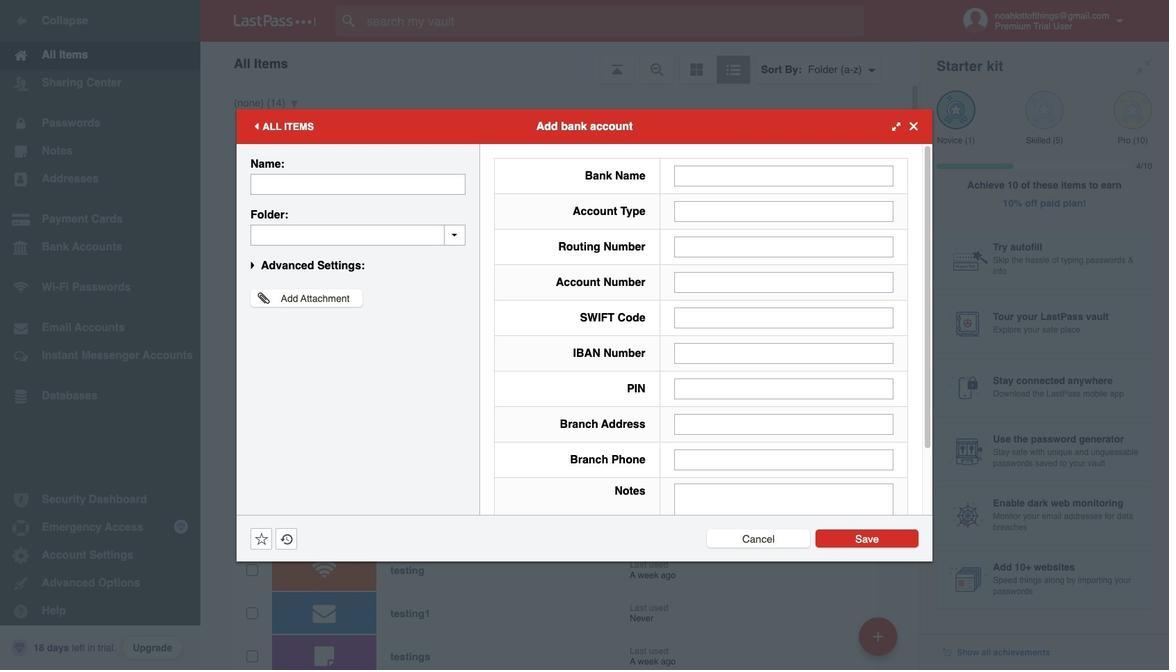 Task type: locate. For each thing, give the bounding box(es) containing it.
lastpass image
[[234, 15, 316, 27]]

main navigation navigation
[[0, 0, 200, 670]]

dialog
[[237, 109, 933, 579]]

None text field
[[674, 201, 894, 222], [251, 224, 466, 245], [674, 236, 894, 257], [674, 272, 894, 293], [674, 307, 894, 328], [674, 378, 894, 399], [674, 449, 894, 470], [674, 201, 894, 222], [251, 224, 466, 245], [674, 236, 894, 257], [674, 272, 894, 293], [674, 307, 894, 328], [674, 378, 894, 399], [674, 449, 894, 470]]

None text field
[[674, 165, 894, 186], [251, 174, 466, 195], [674, 343, 894, 364], [674, 414, 894, 435], [674, 483, 894, 570], [674, 165, 894, 186], [251, 174, 466, 195], [674, 343, 894, 364], [674, 414, 894, 435], [674, 483, 894, 570]]

Search search field
[[335, 6, 892, 36]]



Task type: describe. For each thing, give the bounding box(es) containing it.
search my vault text field
[[335, 6, 892, 36]]

new item image
[[873, 632, 883, 641]]

vault options navigation
[[200, 42, 920, 84]]

new item navigation
[[854, 613, 906, 670]]



